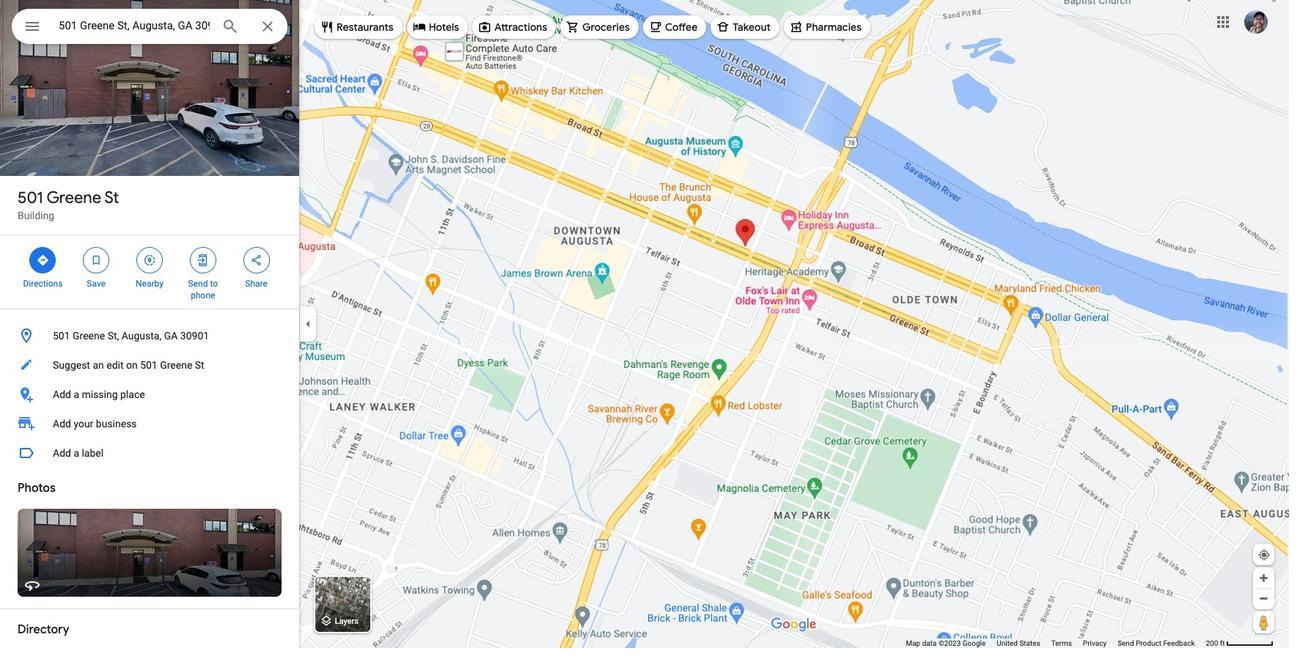 Task type: locate. For each thing, give the bounding box(es) containing it.
attractions button
[[473, 10, 556, 45]]

coffee button
[[643, 10, 707, 45]]

0 vertical spatial greene
[[46, 188, 101, 208]]

1 horizontal spatial send
[[1118, 640, 1135, 648]]

an
[[93, 359, 104, 371]]

0 horizontal spatial st
[[105, 188, 119, 208]]

1 vertical spatial st
[[195, 359, 204, 371]]

1 add from the top
[[53, 389, 71, 401]]

zoom out image
[[1259, 593, 1270, 604]]

0 horizontal spatial 501
[[18, 188, 43, 208]]

send up phone
[[188, 279, 208, 289]]

1 vertical spatial send
[[1118, 640, 1135, 648]]

2 add from the top
[[53, 418, 71, 430]]

united
[[997, 640, 1018, 648]]

200 ft
[[1206, 640, 1225, 648]]

google maps element
[[0, 0, 1290, 648]]

your
[[74, 418, 93, 430]]

1 vertical spatial add
[[53, 418, 71, 430]]

nearby
[[136, 279, 164, 289]]

add for add a missing place
[[53, 389, 71, 401]]

st
[[105, 188, 119, 208], [195, 359, 204, 371]]

add a missing place button
[[0, 380, 299, 409]]

greene for st
[[46, 188, 101, 208]]

privacy
[[1083, 640, 1107, 648]]

actions for 501 greene st region
[[0, 235, 299, 309]]

 search field
[[12, 9, 288, 47]]

2 vertical spatial greene
[[160, 359, 192, 371]]

501 for st,
[[53, 330, 70, 342]]

add left label
[[53, 447, 71, 459]]

greene left st,
[[73, 330, 105, 342]]


[[23, 16, 41, 37]]

501 greene st, augusta, ga 30901
[[53, 330, 209, 342]]

501 up suggest
[[53, 330, 70, 342]]

2 vertical spatial add
[[53, 447, 71, 459]]

greene inside 501 greene st building
[[46, 188, 101, 208]]


[[143, 252, 156, 268]]

united states
[[997, 640, 1041, 648]]

2 a from the top
[[74, 447, 79, 459]]

photos
[[18, 481, 56, 496]]

add
[[53, 389, 71, 401], [53, 418, 71, 430], [53, 447, 71, 459]]

google
[[963, 640, 986, 648]]

0 vertical spatial a
[[74, 389, 79, 401]]

data
[[923, 640, 937, 648]]

send left product
[[1118, 640, 1135, 648]]

0 vertical spatial 501
[[18, 188, 43, 208]]

add left your
[[53, 418, 71, 430]]

a for missing
[[74, 389, 79, 401]]

add down suggest
[[53, 389, 71, 401]]

0 horizontal spatial send
[[188, 279, 208, 289]]

footer
[[906, 639, 1206, 648]]

pharmacies
[[806, 21, 862, 34]]

directions
[[23, 279, 63, 289]]

footer inside google maps element
[[906, 639, 1206, 648]]

a for label
[[74, 447, 79, 459]]

1 a from the top
[[74, 389, 79, 401]]

add for add a label
[[53, 447, 71, 459]]

send inside button
[[1118, 640, 1135, 648]]

3 add from the top
[[53, 447, 71, 459]]

send to phone
[[188, 279, 218, 301]]

a left missing
[[74, 389, 79, 401]]

states
[[1020, 640, 1041, 648]]

0 vertical spatial add
[[53, 389, 71, 401]]

map data ©2023 google
[[906, 640, 986, 648]]

ft
[[1221, 640, 1225, 648]]


[[36, 252, 49, 268]]

2 horizontal spatial 501
[[140, 359, 158, 371]]

1 vertical spatial 501
[[53, 330, 70, 342]]

send inside send to phone
[[188, 279, 208, 289]]

layers
[[335, 617, 359, 627]]

send
[[188, 279, 208, 289], [1118, 640, 1135, 648]]

None field
[[59, 17, 210, 34]]


[[250, 252, 263, 268]]

greene inside 501 greene st, augusta, ga 30901 button
[[73, 330, 105, 342]]

add your business
[[53, 418, 137, 430]]

privacy button
[[1083, 639, 1107, 648]]

groceries button
[[561, 10, 639, 45]]

send for send to phone
[[188, 279, 208, 289]]

0 vertical spatial send
[[188, 279, 208, 289]]

1 horizontal spatial st
[[195, 359, 204, 371]]

greene up building
[[46, 188, 101, 208]]

suggest
[[53, 359, 90, 371]]

united states button
[[997, 639, 1041, 648]]

2 vertical spatial 501
[[140, 359, 158, 371]]

a
[[74, 389, 79, 401], [74, 447, 79, 459]]

1 horizontal spatial 501
[[53, 330, 70, 342]]

501 right on
[[140, 359, 158, 371]]

edit
[[107, 359, 124, 371]]

greene
[[46, 188, 101, 208], [73, 330, 105, 342], [160, 359, 192, 371]]

footer containing map data ©2023 google
[[906, 639, 1206, 648]]

add a label button
[[0, 439, 299, 468]]

501 up building
[[18, 188, 43, 208]]

business
[[96, 418, 137, 430]]

share
[[245, 279, 268, 289]]

1 vertical spatial greene
[[73, 330, 105, 342]]

directory
[[18, 623, 69, 637]]

501 inside 501 greene st building
[[18, 188, 43, 208]]

0 vertical spatial st
[[105, 188, 119, 208]]

greene for st,
[[73, 330, 105, 342]]

1 vertical spatial a
[[74, 447, 79, 459]]

a left label
[[74, 447, 79, 459]]

st inside 501 greene st building
[[105, 188, 119, 208]]

501
[[18, 188, 43, 208], [53, 330, 70, 342], [140, 359, 158, 371]]

501 for st
[[18, 188, 43, 208]]

greene down ga at left
[[160, 359, 192, 371]]



Task type: describe. For each thing, give the bounding box(es) containing it.
show your location image
[[1258, 549, 1271, 562]]


[[196, 252, 210, 268]]

save
[[87, 279, 106, 289]]

 button
[[12, 9, 53, 47]]

google account: cj baylor  
(christian.baylor@adept.ai) image
[[1245, 10, 1268, 33]]

map
[[906, 640, 921, 648]]

attractions
[[495, 21, 547, 34]]

place
[[120, 389, 145, 401]]

send product feedback
[[1118, 640, 1195, 648]]

terms button
[[1052, 639, 1072, 648]]

hotels
[[429, 21, 459, 34]]

add for add your business
[[53, 418, 71, 430]]

product
[[1136, 640, 1162, 648]]

greene inside suggest an edit on 501 greene st button
[[160, 359, 192, 371]]

augusta,
[[122, 330, 162, 342]]

label
[[82, 447, 104, 459]]

hotels button
[[407, 10, 468, 45]]

feedback
[[1164, 640, 1195, 648]]

501 greene st building
[[18, 188, 119, 222]]

phone
[[191, 291, 215, 301]]

add your business link
[[0, 409, 299, 439]]

on
[[126, 359, 138, 371]]

missing
[[82, 389, 118, 401]]

send for send product feedback
[[1118, 640, 1135, 648]]

coffee
[[665, 21, 698, 34]]

501 Greene St, Augusta, GA 30901 field
[[12, 9, 288, 44]]

add a label
[[53, 447, 104, 459]]

501 greene st, augusta, ga 30901 button
[[0, 321, 299, 351]]

ga
[[164, 330, 178, 342]]

takeout
[[733, 21, 771, 34]]

none field inside 501 greene st, augusta, ga 30901 field
[[59, 17, 210, 34]]

st inside button
[[195, 359, 204, 371]]

pharmacies button
[[784, 10, 871, 45]]

200
[[1206, 640, 1219, 648]]

zoom in image
[[1259, 573, 1270, 584]]

groceries
[[583, 21, 630, 34]]

30901
[[180, 330, 209, 342]]

suggest an edit on 501 greene st
[[53, 359, 204, 371]]

terms
[[1052, 640, 1072, 648]]

©2023
[[939, 640, 961, 648]]

building
[[18, 210, 54, 222]]

restaurants
[[337, 21, 394, 34]]

suggest an edit on 501 greene st button
[[0, 351, 299, 380]]

send product feedback button
[[1118, 639, 1195, 648]]


[[90, 252, 103, 268]]

collapse side panel image
[[300, 316, 316, 332]]

501 greene st main content
[[0, 0, 299, 648]]

200 ft button
[[1206, 640, 1274, 648]]

st,
[[108, 330, 119, 342]]

show street view coverage image
[[1254, 612, 1275, 634]]

restaurants button
[[315, 10, 403, 45]]

takeout button
[[711, 10, 780, 45]]

add a missing place
[[53, 389, 145, 401]]

to
[[210, 279, 218, 289]]



Task type: vqa. For each thing, say whether or not it's contained in the screenshot.
 Transit
no



